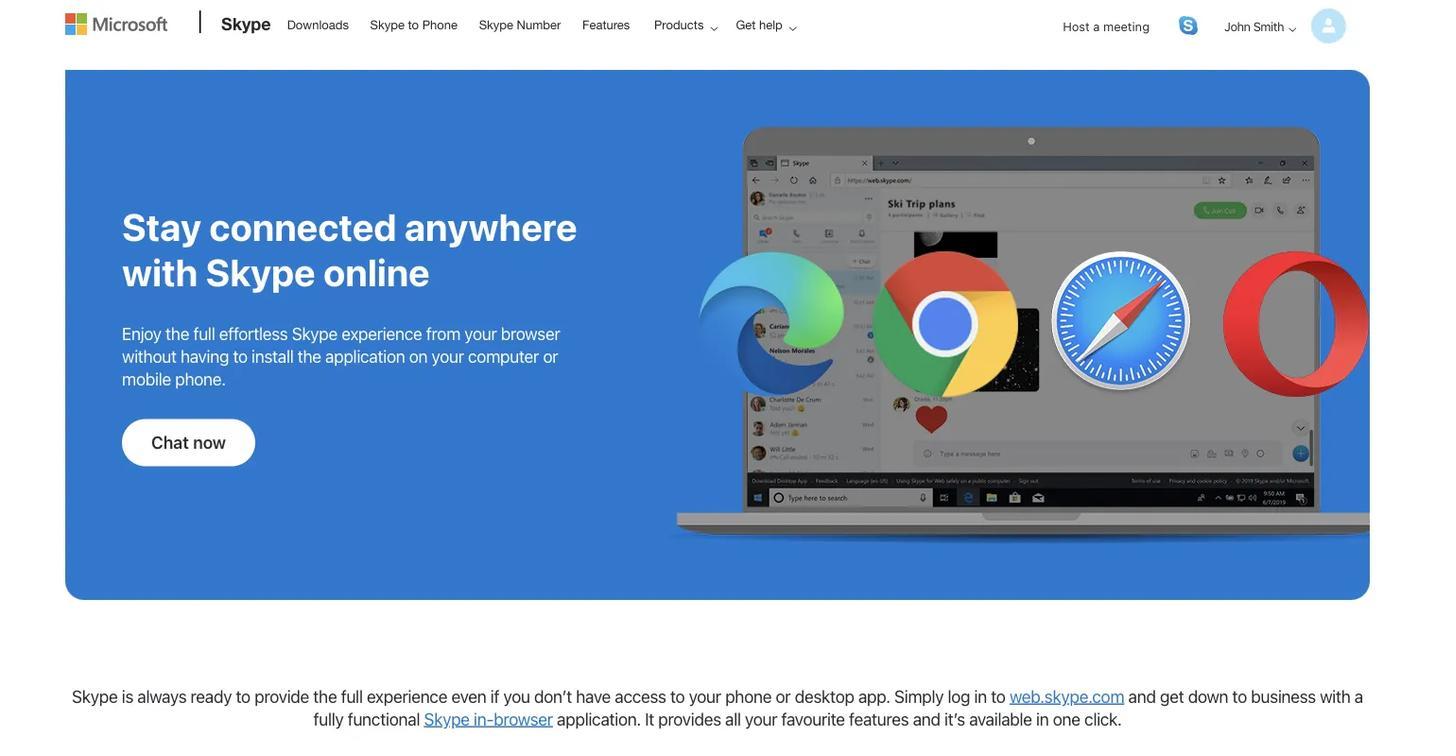 Task type: vqa. For each thing, say whether or not it's contained in the screenshot.
on
yes



Task type: describe. For each thing, give the bounding box(es) containing it.
a inside and get down to business with a fully functional
[[1355, 687, 1364, 707]]

provides
[[659, 709, 721, 730]]

available
[[970, 709, 1033, 730]]

app.
[[859, 687, 891, 707]]

now
[[193, 433, 226, 453]]

your up provides
[[689, 687, 721, 707]]

browser inside enjoy the full effortless skype experience from your browser without having to install the application on your computer or mobile phone.
[[501, 324, 560, 344]]

skype inside 'stay connected anywhere with skype online'
[[206, 250, 316, 294]]

to up provides
[[670, 687, 685, 707]]

having
[[181, 347, 229, 367]]

or for phone
[[776, 687, 791, 707]]

all
[[725, 709, 741, 730]]

desktop
[[795, 687, 855, 707]]

click.
[[1085, 709, 1122, 730]]

with inside 'stay connected anywhere with skype online'
[[122, 250, 198, 294]]

skype in-browser application. it provides all your favourite features and it's available in one click.
[[424, 709, 1122, 730]]

fully
[[313, 709, 344, 730]]

stay connected anywhere with skype online
[[122, 204, 578, 294]]

phone.
[[175, 369, 226, 390]]

skype number
[[479, 17, 561, 32]]

computer
[[468, 347, 539, 367]]

install
[[252, 347, 294, 367]]

simply
[[895, 687, 944, 707]]

1 vertical spatial the
[[298, 347, 321, 367]]

on
[[409, 347, 428, 367]]

skype inside enjoy the full effortless skype experience from your browser without having to install the application on your computer or mobile phone.
[[292, 324, 338, 344]]

down
[[1188, 687, 1229, 707]]

1 vertical spatial browser
[[494, 709, 553, 730]]

skype web on edge image
[[653, 127, 1409, 544]]

john smith link
[[1210, 2, 1347, 51]]

mobile
[[122, 369, 171, 390]]

always
[[137, 687, 187, 707]]

to up available at the right bottom of the page
[[991, 687, 1006, 707]]

john smith
[[1225, 19, 1284, 33]]

your up computer
[[465, 324, 497, 344]]

 link
[[1179, 16, 1198, 35]]

products button
[[642, 1, 733, 48]]

skype to phone link
[[362, 1, 466, 46]]

number
[[517, 17, 561, 32]]

host a meeting link
[[1048, 2, 1165, 51]]

host a meeting
[[1063, 19, 1150, 33]]

enjoy the full effortless skype experience from your browser without having to install the application on your computer or mobile phone.
[[122, 324, 560, 390]]

smith
[[1254, 19, 1284, 33]]

web.skype.com
[[1010, 687, 1125, 707]]

get help button
[[724, 1, 812, 48]]

stay connected anywhere with skype online main content
[[0, 61, 1436, 754]]

provide
[[255, 687, 309, 707]]

skype for skype to phone
[[370, 17, 405, 32]]

it's
[[945, 709, 965, 730]]

favourite
[[782, 709, 845, 730]]

0 vertical spatial in
[[975, 687, 987, 707]]

functional
[[348, 709, 420, 730]]

online
[[323, 250, 430, 294]]

log
[[948, 687, 971, 707]]

and inside and get down to business with a fully functional
[[1129, 687, 1156, 707]]

in-
[[474, 709, 494, 730]]

you
[[504, 687, 530, 707]]

ready
[[191, 687, 232, 707]]

get
[[736, 17, 756, 32]]

features
[[849, 709, 909, 730]]

skype for skype
[[221, 13, 271, 34]]

0 vertical spatial the
[[166, 324, 189, 344]]



Task type: locate. For each thing, give the bounding box(es) containing it.
downloads link
[[279, 1, 357, 46]]

downloads
[[287, 17, 349, 32]]

and down simply
[[913, 709, 941, 730]]

your down the from at left
[[432, 347, 464, 367]]

0 horizontal spatial with
[[122, 250, 198, 294]]

the
[[166, 324, 189, 344], [298, 347, 321, 367], [313, 687, 337, 707]]

enjoy
[[122, 324, 162, 344]]

1 vertical spatial full
[[341, 687, 363, 707]]

to
[[408, 17, 419, 32], [233, 347, 248, 367], [236, 687, 251, 707], [670, 687, 685, 707], [991, 687, 1006, 707], [1233, 687, 1247, 707]]

skype left the downloads link
[[221, 13, 271, 34]]

experience inside enjoy the full effortless skype experience from your browser without having to install the application on your computer or mobile phone.
[[342, 324, 422, 344]]

products
[[654, 17, 704, 32]]

chat now
[[151, 433, 226, 453]]

with down stay
[[122, 250, 198, 294]]

0 horizontal spatial full
[[193, 324, 215, 344]]

one
[[1053, 709, 1081, 730]]

effortless
[[219, 324, 288, 344]]

or up skype in-browser application. it provides all your favourite features and it's available in one click.
[[776, 687, 791, 707]]

chat
[[151, 433, 189, 453]]

menu bar
[[65, 2, 1370, 100]]

the up having
[[166, 324, 189, 344]]

to inside enjoy the full effortless skype experience from your browser without having to install the application on your computer or mobile phone.
[[233, 347, 248, 367]]

1 horizontal spatial a
[[1355, 687, 1364, 707]]

the up fully
[[313, 687, 337, 707]]

with right business at the right bottom of page
[[1320, 687, 1351, 707]]

skype for skype number
[[479, 17, 514, 32]]

experience
[[342, 324, 422, 344], [367, 687, 447, 707]]

0 horizontal spatial a
[[1094, 19, 1100, 33]]

0 vertical spatial with
[[122, 250, 198, 294]]

connected
[[209, 204, 397, 249]]

skype left is
[[72, 687, 118, 707]]

skype for skype is always ready to provide the full experience even if you don't have access to your phone or desktop app. simply log in to web.skype.com
[[72, 687, 118, 707]]

get help
[[736, 17, 783, 32]]

even
[[451, 687, 487, 707]]

0 vertical spatial experience
[[342, 324, 422, 344]]

meeting
[[1104, 19, 1150, 33]]

in left the one
[[1037, 709, 1049, 730]]

or
[[543, 347, 558, 367], [776, 687, 791, 707]]

host
[[1063, 19, 1090, 33]]

application.
[[557, 709, 641, 730]]

0 vertical spatial full
[[193, 324, 215, 344]]

a
[[1094, 19, 1100, 33], [1355, 687, 1364, 707]]

1 vertical spatial in
[[1037, 709, 1049, 730]]

john
[[1225, 19, 1251, 33]]

1 vertical spatial and
[[913, 709, 941, 730]]

browser down you
[[494, 709, 553, 730]]

full inside enjoy the full effortless skype experience from your browser without having to install the application on your computer or mobile phone.
[[193, 324, 215, 344]]

is
[[122, 687, 133, 707]]

anywhere
[[405, 204, 578, 249]]

1 vertical spatial experience
[[367, 687, 447, 707]]

don't
[[534, 687, 572, 707]]

business
[[1252, 687, 1316, 707]]

skype in-browser link
[[424, 709, 553, 730]]

full up having
[[193, 324, 215, 344]]

access
[[615, 687, 666, 707]]

1 horizontal spatial or
[[776, 687, 791, 707]]

without
[[122, 347, 177, 367]]

get
[[1160, 687, 1184, 707]]

and get down to business with a fully functional
[[313, 687, 1364, 730]]

menu bar containing host a meeting
[[65, 2, 1370, 100]]

1 horizontal spatial with
[[1320, 687, 1351, 707]]

skype number link
[[471, 1, 570, 46]]

to down the "effortless"
[[233, 347, 248, 367]]

if
[[491, 687, 500, 707]]

0 horizontal spatial or
[[543, 347, 558, 367]]

2 vertical spatial the
[[313, 687, 337, 707]]

with
[[122, 250, 198, 294], [1320, 687, 1351, 707]]

skype inside skype to phone 'link'
[[370, 17, 405, 32]]

a right business at the right bottom of page
[[1355, 687, 1364, 707]]

stay
[[122, 204, 202, 249]]

and
[[1129, 687, 1156, 707], [913, 709, 941, 730]]

1 horizontal spatial full
[[341, 687, 363, 707]]

to inside and get down to business with a fully functional
[[1233, 687, 1247, 707]]

microsoft image
[[65, 13, 167, 35]]

have
[[576, 687, 611, 707]]

and left get
[[1129, 687, 1156, 707]]

0 vertical spatial and
[[1129, 687, 1156, 707]]

skype inside skype number link
[[479, 17, 514, 32]]

0 horizontal spatial in
[[975, 687, 987, 707]]

avatar image
[[1312, 9, 1347, 44]]

skype left 'phone'
[[370, 17, 405, 32]]

skype inside skype 'link'
[[221, 13, 271, 34]]

or right computer
[[543, 347, 558, 367]]

skype
[[221, 13, 271, 34], [370, 17, 405, 32], [479, 17, 514, 32], [206, 250, 316, 294], [292, 324, 338, 344], [72, 687, 118, 707], [424, 709, 470, 730]]

to inside skype to phone 'link'
[[408, 17, 419, 32]]

or inside enjoy the full effortless skype experience from your browser without having to install the application on your computer or mobile phone.
[[543, 347, 558, 367]]

a right the host
[[1094, 19, 1100, 33]]

full
[[193, 324, 215, 344], [341, 687, 363, 707]]

skype is always ready to provide the full experience even if you don't have access to your phone or desktop app. simply log in to web.skype.com
[[72, 687, 1125, 707]]

skype down the connected in the left top of the page
[[206, 250, 316, 294]]

or for computer
[[543, 347, 558, 367]]

1 vertical spatial or
[[776, 687, 791, 707]]

features link
[[574, 1, 639, 46]]

skype to phone
[[370, 17, 458, 32]]

browser up computer
[[501, 324, 560, 344]]

to right down
[[1233, 687, 1247, 707]]

help
[[759, 17, 783, 32]]

skype for skype in-browser application. it provides all your favourite features and it's available in one click.
[[424, 709, 470, 730]]

experience up application
[[342, 324, 422, 344]]

experience up functional
[[367, 687, 447, 707]]

0 vertical spatial or
[[543, 347, 558, 367]]

it
[[645, 709, 655, 730]]

to left 'phone'
[[408, 17, 419, 32]]

0 horizontal spatial and
[[913, 709, 941, 730]]

1 horizontal spatial and
[[1129, 687, 1156, 707]]

the right install
[[298, 347, 321, 367]]

in right log
[[975, 687, 987, 707]]

1 horizontal spatial in
[[1037, 709, 1049, 730]]

browser
[[501, 324, 560, 344], [494, 709, 553, 730]]

chat now link
[[122, 419, 255, 467]]

your
[[465, 324, 497, 344], [432, 347, 464, 367], [689, 687, 721, 707], [745, 709, 778, 730]]

from
[[426, 324, 461, 344]]

0 vertical spatial browser
[[501, 324, 560, 344]]

features
[[583, 17, 630, 32]]

arrow down image
[[1282, 18, 1304, 41]]

application
[[325, 347, 405, 367]]

skype up install
[[292, 324, 338, 344]]

phone
[[726, 687, 772, 707]]

skype left number
[[479, 17, 514, 32]]

with inside and get down to business with a fully functional
[[1320, 687, 1351, 707]]

to right ready
[[236, 687, 251, 707]]

your down phone
[[745, 709, 778, 730]]

1 vertical spatial a
[[1355, 687, 1364, 707]]

1 vertical spatial with
[[1320, 687, 1351, 707]]

full up fully
[[341, 687, 363, 707]]

web.skype.com link
[[1010, 687, 1125, 707]]

a inside 'link'
[[1094, 19, 1100, 33]]

skype down even
[[424, 709, 470, 730]]

phone
[[422, 17, 458, 32]]

in
[[975, 687, 987, 707], [1037, 709, 1049, 730]]

0 vertical spatial a
[[1094, 19, 1100, 33]]

skype link
[[212, 1, 277, 52]]



